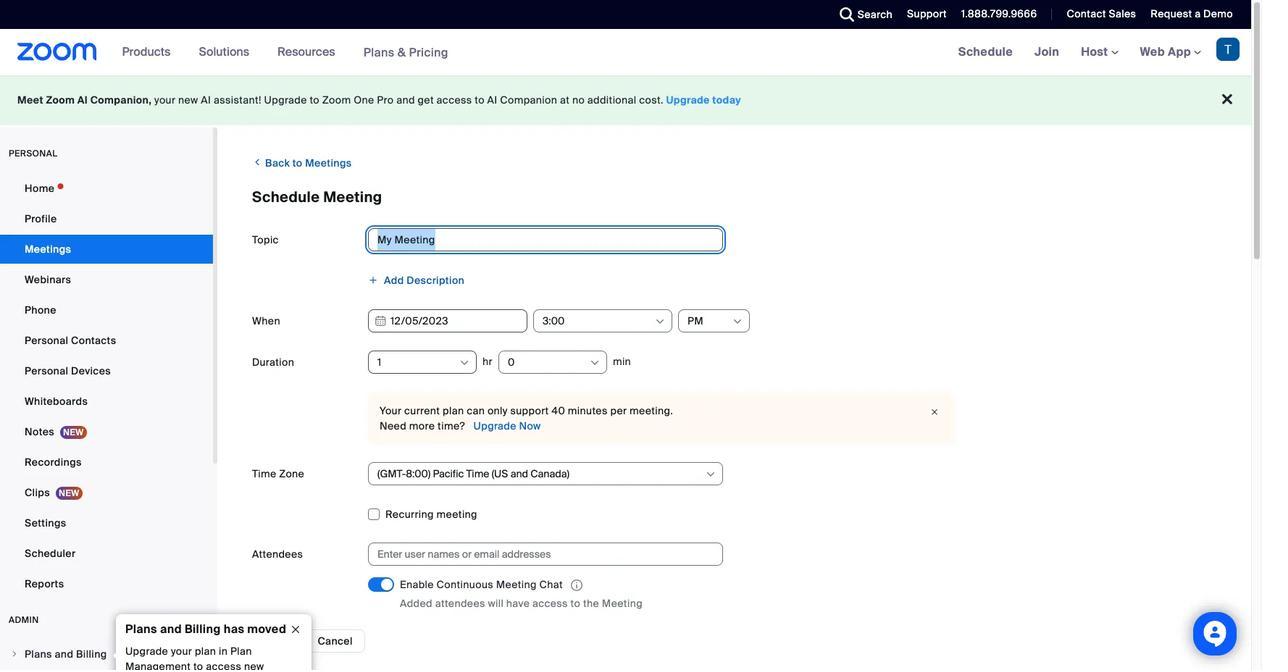 Task type: vqa. For each thing, say whether or not it's contained in the screenshot.
Admin Menu menu
no



Task type: describe. For each thing, give the bounding box(es) containing it.
before
[[460, 612, 492, 626]]

to inside the added attendees will have access to the meeting group chat before and after the meeting.
[[571, 597, 581, 610]]

description
[[407, 274, 465, 287]]

meet
[[17, 93, 43, 107]]

today
[[713, 93, 741, 107]]

0 vertical spatial meetings
[[305, 157, 352, 170]]

learn more about enable continuous meeting chat image
[[567, 579, 587, 592]]

contact
[[1067, 7, 1106, 20]]

upgrade inside the your current plan can only support 40 minutes per meeting. need more time? upgrade now
[[474, 420, 517, 433]]

added attendees will have access to the meeting group chat before and after the meeting.
[[400, 597, 643, 626]]

product information navigation
[[111, 29, 459, 76]]

upgrade now link
[[471, 420, 541, 433]]

solutions button
[[199, 29, 256, 75]]

your current plan can only support 40 minutes per meeting. need more time? upgrade now
[[380, 404, 673, 433]]

save button
[[252, 630, 300, 653]]

back
[[265, 157, 290, 170]]

one
[[354, 93, 374, 107]]

plans and billing menu item
[[0, 641, 213, 670]]

upgrade right cost.
[[666, 93, 710, 107]]

when
[[252, 314, 280, 328]]

banner containing products
[[0, 29, 1251, 76]]

in
[[219, 645, 228, 658]]

upgrade your plan in plan management to access ne
[[125, 645, 264, 670]]

contact sales
[[1067, 7, 1137, 20]]

meet zoom ai companion, footer
[[0, 75, 1251, 125]]

phone link
[[0, 296, 213, 325]]

add
[[384, 274, 404, 287]]

companion,
[[90, 93, 152, 107]]

profile link
[[0, 204, 213, 233]]

plans for plans & pricing
[[364, 45, 395, 60]]

plans for plans and billing has moved
[[125, 622, 157, 637]]

reports
[[25, 578, 64, 591]]

added
[[400, 597, 433, 610]]

left image
[[252, 155, 263, 170]]

and inside tooltip
[[160, 622, 182, 637]]

plans for plans and billing
[[25, 648, 52, 661]]

products
[[122, 44, 171, 59]]

support
[[907, 7, 947, 20]]

1 button
[[378, 351, 458, 373]]

attendees
[[435, 597, 485, 610]]

meeting inside the added attendees will have access to the meeting group chat before and after the meeting.
[[602, 597, 643, 610]]

assistant!
[[214, 93, 261, 107]]

plans and billing
[[25, 648, 107, 661]]

personal for personal devices
[[25, 364, 68, 378]]

host button
[[1081, 44, 1119, 59]]

show options image for pm
[[732, 316, 743, 328]]

0 horizontal spatial the
[[542, 612, 558, 626]]

management
[[125, 660, 191, 670]]

host
[[1081, 44, 1111, 59]]

search button
[[829, 0, 896, 29]]

access inside meet zoom ai companion, footer
[[437, 93, 472, 107]]

web
[[1140, 44, 1165, 59]]

additional
[[588, 93, 637, 107]]

recurring meeting
[[386, 508, 477, 521]]

select time zone text field
[[378, 463, 704, 485]]

recordings
[[25, 456, 82, 469]]

clips
[[25, 486, 50, 499]]

show options image for 1
[[459, 357, 470, 369]]

2 ai from the left
[[201, 93, 211, 107]]

can
[[467, 404, 485, 417]]

your
[[380, 404, 402, 417]]

and inside the added attendees will have access to the meeting group chat before and after the meeting.
[[495, 612, 513, 626]]

hr
[[483, 355, 493, 368]]

reports link
[[0, 570, 213, 599]]

Topic text field
[[368, 228, 723, 251]]

no
[[572, 93, 585, 107]]

pm
[[688, 314, 704, 328]]

close image
[[284, 623, 307, 636]]

to inside upgrade your plan in plan management to access ne
[[193, 660, 203, 670]]

plans and billing has moved
[[125, 622, 286, 637]]

meeting inside application
[[496, 578, 537, 591]]

meetings inside 'link'
[[25, 243, 71, 256]]

personal devices link
[[0, 357, 213, 386]]

meeting. inside the your current plan can only support 40 minutes per meeting. need more time? upgrade now
[[630, 404, 673, 417]]

billing for plans and billing
[[76, 648, 107, 661]]

Persistent Chat, enter email address,Enter user names or email addresses text field
[[378, 543, 701, 565]]

companion
[[500, 93, 557, 107]]

profile picture image
[[1217, 38, 1240, 61]]

chat inside the added attendees will have access to the meeting group chat before and after the meeting.
[[433, 612, 457, 626]]

back to meetings
[[263, 157, 352, 170]]

enable continuous meeting chat application
[[400, 578, 675, 594]]

sales
[[1109, 7, 1137, 20]]

time zone
[[252, 467, 304, 480]]

to left companion
[[475, 93, 485, 107]]

show options image for 0
[[589, 357, 601, 369]]

zoom logo image
[[17, 43, 97, 61]]

min
[[613, 355, 631, 368]]

select start time text field
[[543, 310, 654, 332]]

will
[[488, 597, 504, 610]]

join
[[1035, 44, 1060, 59]]

cancel
[[318, 635, 353, 648]]

to right back
[[293, 157, 303, 170]]

app
[[1168, 44, 1191, 59]]

upgrade inside upgrade your plan in plan management to access ne
[[125, 645, 168, 658]]

meeting id option group
[[368, 645, 1217, 668]]

now
[[519, 420, 541, 433]]

add image
[[368, 275, 378, 286]]

personal contacts link
[[0, 326, 213, 355]]

your inside upgrade your plan in plan management to access ne
[[171, 645, 192, 658]]

plan for in
[[195, 645, 216, 658]]

at
[[560, 93, 570, 107]]

continuous
[[437, 578, 494, 591]]

search
[[858, 8, 893, 21]]

new
[[178, 93, 198, 107]]

plans & pricing
[[364, 45, 448, 60]]

personal menu menu
[[0, 174, 213, 600]]

more
[[409, 420, 435, 433]]

has
[[224, 622, 244, 637]]

plan
[[230, 645, 252, 658]]

demo
[[1204, 7, 1233, 20]]

personal contacts
[[25, 334, 116, 347]]

topic
[[252, 233, 279, 246]]

show options image for select start time text box
[[654, 316, 666, 328]]

chat inside application
[[540, 578, 563, 591]]



Task type: locate. For each thing, give the bounding box(es) containing it.
your left new
[[154, 93, 176, 107]]

pricing
[[409, 45, 448, 60]]

plans up management
[[125, 622, 157, 637]]

plans left &
[[364, 45, 395, 60]]

0 horizontal spatial schedule
[[252, 188, 320, 207]]

0 vertical spatial billing
[[185, 622, 221, 637]]

schedule for schedule
[[958, 44, 1013, 59]]

0 horizontal spatial meetings
[[25, 243, 71, 256]]

time
[[252, 467, 276, 480]]

pro
[[377, 93, 394, 107]]

show options image
[[654, 316, 666, 328], [705, 469, 717, 480]]

zoom left one
[[322, 93, 351, 107]]

show options image
[[732, 316, 743, 328], [459, 357, 470, 369], [589, 357, 601, 369]]

to down 'resources' 'dropdown button'
[[310, 93, 320, 107]]

plan inside upgrade your plan in plan management to access ne
[[195, 645, 216, 658]]

recordings link
[[0, 448, 213, 477]]

zoom right meet
[[46, 93, 75, 107]]

1.888.799.9666 button up schedule 'link'
[[961, 7, 1037, 20]]

2 zoom from the left
[[322, 93, 351, 107]]

plan inside the your current plan can only support 40 minutes per meeting. need more time? upgrade now
[[443, 404, 464, 417]]

access
[[437, 93, 472, 107], [533, 597, 568, 610], [206, 660, 241, 670]]

1 horizontal spatial plan
[[443, 404, 464, 417]]

webinars link
[[0, 265, 213, 294]]

schedule down back
[[252, 188, 320, 207]]

meeting.
[[630, 404, 673, 417], [560, 612, 604, 626]]

1
[[378, 356, 382, 369]]

have
[[506, 597, 530, 610]]

meetings navigation
[[948, 29, 1251, 76]]

When text field
[[368, 309, 528, 333]]

personal inside personal contacts link
[[25, 334, 68, 347]]

group
[[400, 612, 431, 626]]

scheduler
[[25, 547, 76, 560]]

zone
[[279, 467, 304, 480]]

1 horizontal spatial plans
[[125, 622, 157, 637]]

request a demo link
[[1140, 0, 1251, 29], [1151, 7, 1233, 20]]

a
[[1195, 7, 1201, 20]]

recurring
[[386, 508, 434, 521]]

plans inside plans and billing menu item
[[25, 648, 52, 661]]

1 horizontal spatial the
[[583, 597, 599, 610]]

chat down attendees
[[433, 612, 457, 626]]

1 vertical spatial your
[[171, 645, 192, 658]]

settings link
[[0, 509, 213, 538]]

web app button
[[1140, 44, 1201, 59]]

request a demo
[[1151, 7, 1233, 20]]

access down enable continuous meeting chat application
[[533, 597, 568, 610]]

2 horizontal spatial ai
[[487, 93, 498, 107]]

plans inside plans and billing has moved tooltip
[[125, 622, 157, 637]]

ai right new
[[201, 93, 211, 107]]

1 vertical spatial chat
[[433, 612, 457, 626]]

1 vertical spatial personal
[[25, 364, 68, 378]]

right image
[[10, 650, 19, 659]]

personal up "whiteboards"
[[25, 364, 68, 378]]

3 ai from the left
[[487, 93, 498, 107]]

schedule for schedule meeting
[[252, 188, 320, 207]]

support
[[510, 404, 549, 417]]

meeting. right per
[[630, 404, 673, 417]]

personal inside personal devices link
[[25, 364, 68, 378]]

zoom
[[46, 93, 75, 107], [322, 93, 351, 107]]

show options image left hr
[[459, 357, 470, 369]]

40
[[552, 404, 565, 417]]

moved
[[247, 622, 286, 637]]

1 vertical spatial the
[[542, 612, 558, 626]]

1 horizontal spatial meeting.
[[630, 404, 673, 417]]

1 horizontal spatial show options image
[[705, 469, 717, 480]]

1 horizontal spatial chat
[[540, 578, 563, 591]]

resources button
[[278, 29, 342, 75]]

join link
[[1024, 29, 1070, 75]]

show options image left min at the bottom of page
[[589, 357, 601, 369]]

plans & pricing link
[[364, 45, 448, 60], [364, 45, 448, 60]]

after
[[516, 612, 539, 626]]

and right right image
[[55, 648, 73, 661]]

billing inside menu item
[[76, 648, 107, 661]]

upgrade down product information navigation
[[264, 93, 307, 107]]

1 horizontal spatial access
[[437, 93, 472, 107]]

schedule
[[958, 44, 1013, 59], [252, 188, 320, 207]]

and inside meet zoom ai companion, footer
[[397, 93, 415, 107]]

1 vertical spatial billing
[[76, 648, 107, 661]]

0 horizontal spatial billing
[[76, 648, 107, 661]]

cost.
[[639, 93, 664, 107]]

home
[[25, 182, 55, 195]]

access inside upgrade your plan in plan management to access ne
[[206, 660, 241, 670]]

meeting. inside the added attendees will have access to the meeting group chat before and after the meeting.
[[560, 612, 604, 626]]

and down will
[[495, 612, 513, 626]]

1 vertical spatial access
[[533, 597, 568, 610]]

personal down phone
[[25, 334, 68, 347]]

scheduler link
[[0, 539, 213, 568]]

1 horizontal spatial show options image
[[589, 357, 601, 369]]

0 horizontal spatial ai
[[77, 93, 88, 107]]

2 horizontal spatial plans
[[364, 45, 395, 60]]

schedule link
[[948, 29, 1024, 75]]

meeting
[[437, 508, 477, 521]]

and left get
[[397, 93, 415, 107]]

meeting. down learn more about enable continuous meeting chat image
[[560, 612, 604, 626]]

1.888.799.9666
[[961, 7, 1037, 20]]

to
[[310, 93, 320, 107], [475, 93, 485, 107], [293, 157, 303, 170], [571, 597, 581, 610], [193, 660, 203, 670]]

billing left management
[[76, 648, 107, 661]]

schedule down the "1.888.799.9666"
[[958, 44, 1013, 59]]

meet zoom ai companion, your new ai assistant! upgrade to zoom one pro and get access to ai companion at no additional cost. upgrade today
[[17, 93, 741, 107]]

the down learn more about enable continuous meeting chat image
[[583, 597, 599, 610]]

0 vertical spatial personal
[[25, 334, 68, 347]]

0 vertical spatial schedule
[[958, 44, 1013, 59]]

2 horizontal spatial show options image
[[732, 316, 743, 328]]

1 horizontal spatial zoom
[[322, 93, 351, 107]]

billing up upgrade your plan in plan management to access ne
[[185, 622, 221, 637]]

notes link
[[0, 417, 213, 446]]

banner
[[0, 29, 1251, 76]]

show options image right "pm" popup button
[[732, 316, 743, 328]]

plan for can
[[443, 404, 464, 417]]

your
[[154, 93, 176, 107], [171, 645, 192, 658]]

to down plans and billing has moved
[[193, 660, 203, 670]]

0 horizontal spatial show options image
[[654, 316, 666, 328]]

clips link
[[0, 478, 213, 507]]

1 personal from the top
[[25, 334, 68, 347]]

2 vertical spatial meeting
[[602, 597, 643, 610]]

0 horizontal spatial show options image
[[459, 357, 470, 369]]

access inside the added attendees will have access to the meeting group chat before and after the meeting.
[[533, 597, 568, 610]]

billing for plans and billing has moved
[[185, 622, 221, 637]]

your up management
[[171, 645, 192, 658]]

1 horizontal spatial meetings
[[305, 157, 352, 170]]

1 vertical spatial plans
[[125, 622, 157, 637]]

get
[[418, 93, 434, 107]]

1 zoom from the left
[[46, 93, 75, 107]]

web app
[[1140, 44, 1191, 59]]

your inside meet zoom ai companion, footer
[[154, 93, 176, 107]]

1 vertical spatial meeting.
[[560, 612, 604, 626]]

personal devices
[[25, 364, 111, 378]]

schedule inside 'link'
[[958, 44, 1013, 59]]

1 vertical spatial plan
[[195, 645, 216, 658]]

add description
[[384, 274, 465, 287]]

resources
[[278, 44, 335, 59]]

enable continuous meeting chat
[[400, 578, 563, 591]]

ai left companion
[[487, 93, 498, 107]]

0 horizontal spatial plans
[[25, 648, 52, 661]]

1.888.799.9666 button
[[951, 0, 1041, 29], [961, 7, 1037, 20]]

plans
[[364, 45, 395, 60], [125, 622, 157, 637], [25, 648, 52, 661]]

0 vertical spatial meeting.
[[630, 404, 673, 417]]

0 vertical spatial plan
[[443, 404, 464, 417]]

back to meetings link
[[252, 151, 352, 175]]

cancel button
[[305, 630, 365, 653]]

0 vertical spatial your
[[154, 93, 176, 107]]

upgrade today link
[[666, 93, 741, 107]]

0
[[508, 356, 515, 369]]

0 vertical spatial the
[[583, 597, 599, 610]]

2 vertical spatial plans
[[25, 648, 52, 661]]

personal for personal contacts
[[25, 334, 68, 347]]

need
[[380, 420, 407, 433]]

add description button
[[368, 270, 465, 291]]

1 ai from the left
[[77, 93, 88, 107]]

pm button
[[688, 310, 731, 332]]

0 vertical spatial chat
[[540, 578, 563, 591]]

1 horizontal spatial meeting
[[496, 578, 537, 591]]

0 vertical spatial show options image
[[654, 316, 666, 328]]

and up upgrade your plan in plan management to access ne
[[160, 622, 182, 637]]

access down in
[[206, 660, 241, 670]]

chat left learn more about enable continuous meeting chat image
[[540, 578, 563, 591]]

close image
[[926, 405, 943, 420]]

chat
[[540, 578, 563, 591], [433, 612, 457, 626]]

2 horizontal spatial access
[[533, 597, 568, 610]]

0 horizontal spatial access
[[206, 660, 241, 670]]

access right get
[[437, 93, 472, 107]]

0 horizontal spatial meeting.
[[560, 612, 604, 626]]

2 personal from the top
[[25, 364, 68, 378]]

1 horizontal spatial schedule
[[958, 44, 1013, 59]]

plan left in
[[195, 645, 216, 658]]

the right 'after'
[[542, 612, 558, 626]]

minutes
[[568, 404, 608, 417]]

save
[[264, 635, 288, 648]]

meetings link
[[0, 235, 213, 264]]

time?
[[438, 420, 465, 433]]

contacts
[[71, 334, 116, 347]]

1 vertical spatial meeting
[[496, 578, 537, 591]]

2 horizontal spatial meeting
[[602, 597, 643, 610]]

to down learn more about enable continuous meeting chat image
[[571, 597, 581, 610]]

1 horizontal spatial ai
[[201, 93, 211, 107]]

meetings up schedule meeting
[[305, 157, 352, 170]]

per
[[610, 404, 627, 417]]

0 vertical spatial meeting
[[323, 188, 382, 207]]

2 vertical spatial access
[[206, 660, 241, 670]]

1.888.799.9666 button up join
[[951, 0, 1041, 29]]

home link
[[0, 174, 213, 203]]

upgrade down only
[[474, 420, 517, 433]]

upgrade up management
[[125, 645, 168, 658]]

devices
[[71, 364, 111, 378]]

billing inside tooltip
[[185, 622, 221, 637]]

personal
[[25, 334, 68, 347], [25, 364, 68, 378]]

1 vertical spatial show options image
[[705, 469, 717, 480]]

1 horizontal spatial billing
[[185, 622, 221, 637]]

plan up time?
[[443, 404, 464, 417]]

webinars
[[25, 273, 71, 286]]

1 vertical spatial meetings
[[25, 243, 71, 256]]

personal
[[9, 148, 58, 159]]

upgrade
[[264, 93, 307, 107], [666, 93, 710, 107], [474, 420, 517, 433], [125, 645, 168, 658]]

ai left "companion,"
[[77, 93, 88, 107]]

0 horizontal spatial zoom
[[46, 93, 75, 107]]

0 horizontal spatial plan
[[195, 645, 216, 658]]

meetings up webinars
[[25, 243, 71, 256]]

0 vertical spatial access
[[437, 93, 472, 107]]

request
[[1151, 7, 1192, 20]]

profile
[[25, 212, 57, 225]]

notes
[[25, 425, 54, 438]]

plans right right image
[[25, 648, 52, 661]]

and inside menu item
[[55, 648, 73, 661]]

plans inside product information navigation
[[364, 45, 395, 60]]

0 horizontal spatial meeting
[[323, 188, 382, 207]]

1 vertical spatial schedule
[[252, 188, 320, 207]]

products button
[[122, 29, 177, 75]]

phone
[[25, 304, 56, 317]]

0 horizontal spatial chat
[[433, 612, 457, 626]]

show options image for select time zone text box
[[705, 469, 717, 480]]

0 vertical spatial plans
[[364, 45, 395, 60]]

plans and billing has moved tooltip
[[112, 615, 312, 670]]

admin
[[9, 615, 39, 626]]



